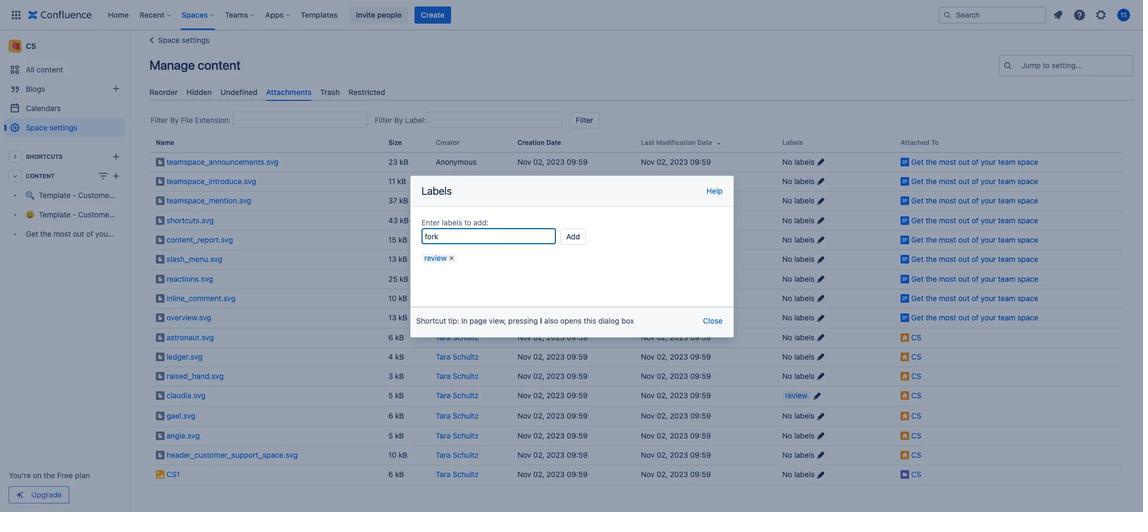 Task type: locate. For each thing, give the bounding box(es) containing it.
2 tara from the top
[[436, 353, 451, 362]]

1 tara schultz from the top
[[436, 333, 479, 342]]

all content
[[26, 65, 63, 74]]

1 10 kb from the top
[[388, 294, 407, 303]]

0 vertical spatial 6 kb
[[388, 333, 404, 342]]

1 customer from the top
[[78, 191, 112, 200]]

6 no from the top
[[782, 255, 792, 264]]

- down template - customer impact assessment link
[[73, 210, 76, 220]]

0 vertical spatial space settings link
[[145, 34, 210, 47]]

0 horizontal spatial to
[[464, 218, 471, 227]]

5 no labels from the top
[[782, 235, 815, 245]]

1 vertical spatial space settings
[[26, 123, 77, 132]]

9 file image from the top
[[156, 452, 165, 460]]

file image for shortcuts.svg
[[156, 216, 165, 225]]

0 horizontal spatial date
[[546, 139, 561, 147]]

3 anonymous from the top
[[436, 196, 477, 206]]

1 vertical spatial review
[[785, 392, 808, 401]]

customer for journey
[[78, 210, 112, 220]]

space up "manage"
[[158, 35, 180, 45]]

6 schultz from the top
[[453, 432, 479, 441]]

0 vertical spatial 10
[[388, 294, 397, 303]]

2 by from the left
[[394, 115, 403, 125]]

10 kb
[[388, 294, 407, 303], [388, 451, 407, 460]]

cs link
[[4, 35, 125, 57], [911, 333, 921, 342], [911, 353, 921, 362], [911, 372, 921, 381], [911, 392, 921, 401], [911, 412, 921, 421], [911, 432, 921, 441], [911, 451, 921, 460], [911, 471, 921, 480]]

get for slash_menu.svg
[[911, 255, 924, 264]]

labels for teamspace_introduce.svg
[[794, 177, 815, 186]]

1 horizontal spatial filter
[[375, 115, 392, 125]]

cs link for raised_hand.svg
[[911, 372, 921, 381]]

5 anonymous from the top
[[436, 235, 477, 245]]

file image left gael.svg
[[156, 413, 165, 421]]

space inside tree
[[132, 230, 153, 239]]

0 horizontal spatial settings
[[49, 123, 77, 132]]

43
[[388, 216, 398, 225]]

2 anonymous from the top
[[436, 177, 477, 186]]

customer for impact
[[78, 191, 112, 200]]

file image
[[156, 158, 165, 167], [156, 177, 165, 186], [156, 216, 165, 225], [156, 256, 165, 264], [156, 334, 165, 342], [156, 392, 165, 401], [156, 413, 165, 421]]

4 tara schultz link from the top
[[436, 392, 479, 401]]

by
[[170, 115, 179, 125], [394, 115, 403, 125]]

12 no from the top
[[782, 372, 792, 381]]

settings down calendars link
[[49, 123, 77, 132]]

schultz for ledger.svg
[[453, 353, 479, 362]]

the inside tree
[[40, 230, 51, 239]]

2 schultz from the top
[[453, 353, 479, 362]]

get the most out of your team space
[[911, 157, 1038, 167], [911, 177, 1038, 186], [911, 196, 1038, 206], [911, 216, 1038, 225], [26, 230, 153, 239], [911, 235, 1038, 245], [911, 255, 1038, 264], [911, 275, 1038, 284], [911, 294, 1038, 303], [911, 314, 1038, 323]]

file image for claudia.svg
[[156, 392, 165, 401]]

labels for header_customer_support_space.svg
[[794, 451, 815, 460]]

create link
[[414, 6, 451, 23]]

cs link for astronaut.svg
[[911, 333, 921, 342]]

kb for shortcuts.svg
[[400, 216, 409, 225]]

undefined link
[[216, 83, 262, 101]]

hidden link
[[182, 83, 216, 101]]

no labels for overview.svg
[[782, 314, 815, 323]]

cs for claudia.svg
[[911, 392, 921, 401]]

to
[[931, 139, 939, 147]]

the for overview.svg
[[926, 314, 937, 323]]

5 for angie.svg
[[388, 432, 393, 441]]

4 anonymous from the top
[[436, 216, 477, 225]]

space for overview.svg
[[1017, 314, 1038, 323]]

restricted
[[349, 88, 385, 97]]

no for overview.svg
[[782, 314, 792, 323]]

most for inline_comment.svg
[[939, 294, 956, 303]]

1 vertical spatial template
[[39, 210, 71, 220]]

1 horizontal spatial settings
[[182, 35, 210, 45]]

review for the leftmost review link
[[424, 254, 447, 263]]

review link
[[424, 254, 447, 263], [785, 392, 808, 401]]

1 vertical spatial 5
[[388, 432, 393, 441]]

1 vertical spatial space
[[26, 123, 47, 132]]

6 kb
[[388, 333, 404, 342], [388, 412, 404, 421], [388, 471, 404, 480]]

tara for astronaut.svg
[[436, 333, 451, 342]]

to
[[1043, 61, 1050, 70], [464, 218, 471, 227]]

to left add:
[[464, 218, 471, 227]]

13 down 15
[[388, 255, 396, 264]]

2 6 from the top
[[388, 412, 393, 421]]

8 anonymous from the top
[[436, 314, 477, 323]]

last
[[641, 139, 654, 147]]

template inside template - customer impact assessment link
[[39, 191, 71, 200]]

no for header_customer_support_space.svg
[[782, 451, 792, 460]]

size
[[388, 139, 402, 147]]

no labels for ledger.svg
[[782, 353, 815, 362]]

1 13 kb from the top
[[388, 255, 407, 264]]

1 vertical spatial 13
[[388, 314, 396, 323]]

0 vertical spatial customer
[[78, 191, 112, 200]]

0 vertical spatial settings
[[182, 35, 210, 45]]

1 filter from the left
[[151, 115, 168, 125]]

create a page image
[[110, 170, 123, 183]]

0 horizontal spatial labels
[[422, 185, 452, 197]]

file image left astronaut.svg link
[[156, 334, 165, 342]]

file image left the slash_menu.svg
[[156, 256, 165, 264]]

1 vertical spatial 10 kb
[[388, 451, 407, 460]]

6
[[388, 333, 393, 342], [388, 412, 393, 421], [388, 471, 393, 480]]

4 no from the top
[[782, 216, 792, 225]]

team inside space element
[[113, 230, 130, 239]]

the for teamspace_introduce.svg
[[926, 177, 937, 186]]

get the most out of your team space link for overview.svg
[[911, 314, 1038, 323]]

0 horizontal spatial filter
[[151, 115, 168, 125]]

0 vertical spatial review link
[[424, 254, 447, 263]]

ledger.svg link
[[167, 353, 202, 362]]

3 file image from the top
[[156, 275, 165, 284]]

file image left 'ledger.svg'
[[156, 353, 165, 362]]

all
[[26, 65, 34, 74]]

0 vertical spatial -
[[73, 191, 76, 200]]

size button
[[388, 139, 402, 147]]

0 vertical spatial space settings
[[158, 35, 210, 45]]

0 vertical spatial 10 kb
[[388, 294, 407, 303]]

by left file
[[170, 115, 179, 125]]

header_customer_support_space.svg link
[[167, 451, 298, 460]]

16 no from the top
[[782, 471, 792, 480]]

file image up png file image
[[156, 452, 165, 460]]

get the most out of your team space for content_report.svg
[[911, 235, 1038, 245]]

7 anonymous from the top
[[436, 294, 477, 303]]

6 file image from the top
[[156, 353, 165, 362]]

enter labels to add:
[[422, 218, 489, 227]]

customer down template - customer impact assessment link
[[78, 210, 112, 220]]

0 vertical spatial 6
[[388, 333, 393, 342]]

content inside space element
[[36, 65, 63, 74]]

13 kb for overview.svg
[[388, 314, 407, 323]]

2 10 from the top
[[388, 451, 397, 460]]

2 5 kb from the top
[[388, 432, 404, 441]]

5 tara schultz from the top
[[436, 412, 479, 421]]

0 vertical spatial review
[[424, 254, 447, 263]]

settings inside space element
[[49, 123, 77, 132]]

kb for reactions.svg
[[399, 275, 408, 284]]

templates link
[[298, 6, 341, 23]]

content for all content
[[36, 65, 63, 74]]

you're on the free plan
[[9, 472, 90, 481]]

1 vertical spatial 13 kb
[[388, 314, 407, 323]]

3 file image from the top
[[156, 216, 165, 225]]

kb for gael.svg
[[395, 412, 404, 421]]

2 13 from the top
[[388, 314, 396, 323]]

2 file image from the top
[[156, 236, 165, 245]]

by left the label:
[[394, 115, 403, 125]]

space settings down the calendars
[[26, 123, 77, 132]]

0 vertical spatial 5 kb
[[388, 392, 404, 401]]

1 horizontal spatial review
[[785, 392, 808, 401]]

1 vertical spatial 6
[[388, 412, 393, 421]]

dialog
[[598, 317, 619, 326]]

25
[[388, 275, 397, 284]]

attachments link
[[262, 83, 316, 101]]

0 vertical spatial to
[[1043, 61, 1050, 70]]

file image left "angie.svg"
[[156, 432, 165, 441]]

banner
[[0, 0, 1143, 30]]

file image left inline_comment.svg
[[156, 295, 165, 303]]

get the most out of your team space link
[[911, 157, 1038, 167], [911, 177, 1038, 186], [911, 196, 1038, 206], [911, 216, 1038, 225], [4, 225, 153, 244], [911, 235, 1038, 245], [911, 255, 1038, 264], [911, 275, 1038, 284], [911, 294, 1038, 303], [911, 314, 1038, 323]]

space settings up "manage content"
[[158, 35, 210, 45]]

create
[[421, 10, 445, 19]]

1 vertical spatial -
[[73, 210, 76, 220]]

your
[[981, 157, 996, 167], [981, 177, 996, 186], [981, 196, 996, 206], [981, 216, 996, 225], [95, 230, 111, 239], [981, 235, 996, 245], [981, 255, 996, 264], [981, 275, 996, 284], [981, 294, 996, 303], [981, 314, 996, 323]]

space settings
[[158, 35, 210, 45], [26, 123, 77, 132]]

4 tara from the top
[[436, 392, 451, 401]]

1 no from the top
[[782, 157, 792, 167]]

11 no labels from the top
[[782, 353, 815, 362]]

people
[[377, 10, 401, 19]]

out
[[958, 157, 970, 167], [958, 177, 970, 186], [958, 196, 970, 206], [958, 216, 970, 225], [73, 230, 84, 239], [958, 235, 970, 245], [958, 255, 970, 264], [958, 275, 970, 284], [958, 294, 970, 303], [958, 314, 970, 323]]

tara schultz for ledger.svg
[[436, 353, 479, 362]]

None submit
[[570, 112, 599, 128], [560, 229, 586, 245], [570, 112, 599, 128], [560, 229, 586, 245]]

1 tara schultz link from the top
[[436, 333, 479, 342]]

home link
[[105, 6, 132, 23]]

1 vertical spatial customer
[[78, 210, 112, 220]]

13 kb down 15 kb at the left of page
[[388, 255, 407, 264]]

labels for angie.svg
[[794, 432, 815, 441]]

1 file image from the top
[[156, 158, 165, 167]]

0 horizontal spatial review
[[424, 254, 447, 263]]

6 tara schultz link from the top
[[436, 432, 479, 441]]

tree
[[4, 186, 181, 244]]

tree inside space element
[[4, 186, 181, 244]]

l
[[540, 317, 542, 326]]

1 by from the left
[[170, 115, 179, 125]]

content up hidden
[[198, 58, 241, 73]]

10 for inline_comment.svg
[[388, 294, 397, 303]]

your inside space element
[[95, 230, 111, 239]]

team for slash_menu.svg
[[998, 255, 1015, 264]]

1 horizontal spatial date
[[697, 139, 712, 147]]

astronaut.svg link
[[167, 333, 214, 342]]

labels
[[794, 157, 815, 167], [794, 177, 815, 186], [794, 196, 815, 206], [794, 216, 815, 225], [442, 218, 462, 227], [794, 235, 815, 245], [794, 255, 815, 264], [794, 275, 815, 284], [794, 294, 815, 303], [794, 314, 815, 323], [794, 333, 815, 342], [794, 353, 815, 362], [794, 372, 815, 381], [794, 412, 815, 421], [794, 432, 815, 441], [794, 451, 815, 460], [794, 471, 815, 480]]

file image up assessment on the left
[[156, 177, 165, 186]]

date right modification
[[697, 139, 712, 147]]

cs1 link
[[167, 471, 180, 480]]

1 13 from the top
[[388, 255, 396, 264]]

5 tara from the top
[[436, 412, 451, 421]]

0 vertical spatial 13 kb
[[388, 255, 407, 264]]

of for inline_comment.svg
[[972, 294, 979, 303]]

tara schultz
[[436, 333, 479, 342], [436, 353, 479, 362], [436, 372, 479, 381], [436, 392, 479, 401], [436, 412, 479, 421], [436, 432, 479, 441], [436, 451, 479, 460], [436, 471, 479, 480]]

content right all
[[36, 65, 63, 74]]

no
[[782, 157, 792, 167], [782, 177, 792, 186], [782, 196, 792, 206], [782, 216, 792, 225], [782, 235, 792, 245], [782, 255, 792, 264], [782, 275, 792, 284], [782, 294, 792, 303], [782, 314, 792, 323], [782, 333, 792, 342], [782, 353, 792, 362], [782, 372, 792, 381], [782, 412, 792, 421], [782, 432, 792, 441], [782, 451, 792, 460], [782, 471, 792, 480]]

confluence image
[[28, 8, 92, 21], [28, 8, 92, 21]]

5 schultz from the top
[[453, 412, 479, 421]]

2 vertical spatial 6
[[388, 471, 393, 480]]

1 vertical spatial 10
[[388, 451, 397, 460]]

close link
[[703, 313, 723, 330]]

13 no from the top
[[782, 412, 792, 421]]

blogs link
[[4, 80, 125, 99]]

banner containing home
[[0, 0, 1143, 30]]

labels for reactions.svg
[[794, 275, 815, 284]]

1 anonymous from the top
[[436, 157, 477, 167]]

6 for astronaut.svg
[[388, 333, 393, 342]]

file image down mapping
[[156, 236, 165, 245]]

0 horizontal spatial space settings
[[26, 123, 77, 132]]

cs1
[[167, 471, 180, 480]]

5 kb
[[388, 392, 404, 401], [388, 432, 404, 441]]

1 vertical spatial space settings link
[[4, 118, 125, 138]]

1 6 from the top
[[388, 333, 393, 342]]

7 schultz from the top
[[453, 451, 479, 460]]

2 filter from the left
[[375, 115, 392, 125]]

tara schultz link for header_customer_support_space.svg
[[436, 451, 479, 460]]

2 vertical spatial 6 kb
[[388, 471, 404, 480]]

get the most out of your team space for shortcuts.svg
[[911, 216, 1038, 225]]

labels for cs1
[[794, 471, 815, 480]]

reorder
[[149, 88, 178, 97]]

8 tara schultz from the top
[[436, 471, 479, 480]]

free
[[57, 472, 73, 481]]

kb for slash_menu.svg
[[399, 255, 407, 264]]

template - customer impact assessment
[[39, 191, 181, 200]]

file image left raised_hand.svg
[[156, 373, 165, 381]]

10 no from the top
[[782, 333, 792, 342]]

1 schultz from the top
[[453, 333, 479, 342]]

2 - from the top
[[73, 210, 76, 220]]

1 horizontal spatial by
[[394, 115, 403, 125]]

1 10 from the top
[[388, 294, 397, 303]]

7 no labels from the top
[[782, 275, 815, 284]]

customer up template - customer journey mapping link at top
[[78, 191, 112, 200]]

6 file image from the top
[[156, 392, 165, 401]]

of for content_report.svg
[[972, 235, 979, 245]]

get the most out of your team space link for inline_comment.svg
[[911, 294, 1038, 303]]

5 tara schultz link from the top
[[436, 412, 479, 421]]

1 tara from the top
[[436, 333, 451, 342]]

space
[[158, 35, 180, 45], [26, 123, 47, 132]]

settings up "manage content"
[[182, 35, 210, 45]]

this
[[584, 317, 596, 326]]

5 for claudia.svg
[[388, 392, 393, 401]]

8 tara from the top
[[436, 471, 451, 480]]

7 tara schultz from the top
[[436, 451, 479, 460]]

tara
[[436, 333, 451, 342], [436, 353, 451, 362], [436, 372, 451, 381], [436, 392, 451, 401], [436, 412, 451, 421], [436, 432, 451, 441], [436, 451, 451, 460], [436, 471, 451, 480]]

8 no labels from the top
[[782, 294, 815, 303]]

2 customer from the top
[[78, 210, 112, 220]]

4 tara schultz from the top
[[436, 392, 479, 401]]

file image up mapping
[[156, 197, 165, 206]]

space settings inside space element
[[26, 123, 77, 132]]

13 left shortcut
[[388, 314, 396, 323]]

template for template - customer impact assessment
[[39, 191, 71, 200]]

3 schultz from the top
[[453, 372, 479, 381]]

1 vertical spatial settings
[[49, 123, 77, 132]]

1 horizontal spatial space
[[158, 35, 180, 45]]

0 vertical spatial labels
[[782, 139, 803, 147]]

tree containing template - customer impact assessment
[[4, 186, 181, 244]]

1 vertical spatial review link
[[785, 392, 808, 401]]

1 horizontal spatial review link
[[785, 392, 808, 401]]

by for file
[[170, 115, 179, 125]]

labels for shortcuts.svg
[[794, 216, 815, 225]]

37
[[388, 196, 397, 206]]

1 vertical spatial 5 kb
[[388, 432, 404, 441]]

tara schultz for claudia.svg
[[436, 392, 479, 401]]

no labels for slash_menu.svg
[[782, 255, 815, 264]]

0 vertical spatial 5
[[388, 392, 393, 401]]

most
[[939, 157, 956, 167], [939, 177, 956, 186], [939, 196, 956, 206], [939, 216, 956, 225], [54, 230, 71, 239], [939, 235, 956, 245], [939, 255, 956, 264], [939, 275, 956, 284], [939, 294, 956, 303], [939, 314, 956, 323]]

8 file image from the top
[[156, 432, 165, 441]]

1 horizontal spatial content
[[198, 58, 241, 73]]

your for shortcuts.svg
[[981, 216, 996, 225]]

the for inline_comment.svg
[[926, 294, 937, 303]]

get the most out of your team space for teamspace_announcements.svg
[[911, 157, 1038, 167]]

space settings link up "manage"
[[145, 34, 210, 47]]

3 6 from the top
[[388, 471, 393, 480]]

space for reactions.svg
[[1017, 275, 1038, 284]]

file image down the name button
[[156, 158, 165, 167]]

global element
[[6, 0, 937, 30]]

5 kb for angie.svg
[[388, 432, 404, 441]]

1 horizontal spatial space settings
[[158, 35, 210, 45]]

1 horizontal spatial to
[[1043, 61, 1050, 70]]

3 6 kb from the top
[[388, 471, 404, 480]]

0 vertical spatial template
[[39, 191, 71, 200]]

file image down assessment on the left
[[156, 216, 165, 225]]

2 10 kb from the top
[[388, 451, 407, 460]]

no for angie.svg
[[782, 432, 792, 441]]

6 kb for gael.svg
[[388, 412, 404, 421]]

1 no labels from the top
[[782, 157, 815, 167]]

0 vertical spatial space
[[158, 35, 180, 45]]

tara schultz link for raised_hand.svg
[[436, 372, 479, 381]]

get the most out of your team space for teamspace_mention.svg
[[911, 196, 1038, 206]]

no labels
[[782, 157, 815, 167], [782, 177, 815, 186], [782, 196, 815, 206], [782, 216, 815, 225], [782, 235, 815, 245], [782, 255, 815, 264], [782, 275, 815, 284], [782, 294, 815, 303], [782, 314, 815, 323], [782, 333, 815, 342], [782, 353, 815, 362], [782, 372, 815, 381], [782, 412, 815, 421], [782, 432, 815, 441], [782, 451, 815, 460], [782, 471, 815, 480]]

plan
[[75, 472, 90, 481]]

4 file image from the top
[[156, 295, 165, 303]]

get the most out of your team space link for teamspace_mention.svg
[[911, 196, 1038, 206]]

1 horizontal spatial labels
[[782, 139, 803, 147]]

kb for angie.svg
[[395, 432, 404, 441]]

4 no labels from the top
[[782, 216, 815, 225]]

review for right review link
[[785, 392, 808, 401]]

header_customer_support_space.svg
[[167, 451, 298, 460]]

9 no from the top
[[782, 314, 792, 323]]

9 no labels from the top
[[782, 314, 815, 323]]

out for inline_comment.svg
[[958, 294, 970, 303]]

ledger.svg
[[167, 353, 202, 362]]

25 kb
[[388, 275, 408, 284]]

10 no labels from the top
[[782, 333, 815, 342]]

to right jump
[[1043, 61, 1050, 70]]

pressing
[[508, 317, 538, 326]]

2 13 kb from the top
[[388, 314, 407, 323]]

7 tara from the top
[[436, 451, 451, 460]]

3 tara from the top
[[436, 372, 451, 381]]

16 no labels from the top
[[782, 471, 815, 480]]

filter up the name button
[[151, 115, 168, 125]]

1 - from the top
[[73, 191, 76, 200]]

8 schultz from the top
[[453, 471, 479, 480]]

filter up the size button
[[375, 115, 392, 125]]

8 tara schultz link from the top
[[436, 471, 479, 480]]

space settings link down the calendars
[[4, 118, 125, 138]]

2 tara schultz from the top
[[436, 353, 479, 362]]

6 no labels from the top
[[782, 255, 815, 264]]

6 tara from the top
[[436, 432, 451, 441]]

1 date from the left
[[546, 139, 561, 147]]

- down content dropdown button
[[73, 191, 76, 200]]

5
[[388, 392, 393, 401], [388, 432, 393, 441]]

of for reactions.svg
[[972, 275, 979, 284]]

file image left the overview.svg
[[156, 314, 165, 323]]

0 vertical spatial 13
[[388, 255, 396, 264]]

teamspace_introduce.svg
[[167, 177, 256, 186]]

5 kb for claudia.svg
[[388, 392, 404, 401]]

get the most out of your team space link for shortcuts.svg
[[911, 216, 1038, 225]]

2 file image from the top
[[156, 177, 165, 186]]

of inside space element
[[86, 230, 93, 239]]

3 tara schultz from the top
[[436, 372, 479, 381]]

cs for astronaut.svg
[[911, 333, 921, 342]]

nov 02, 2023 09:59
[[518, 157, 588, 167], [641, 157, 711, 167], [518, 177, 588, 186], [641, 177, 711, 186], [641, 196, 711, 206], [518, 216, 588, 225], [518, 235, 588, 245], [518, 314, 588, 323], [641, 314, 711, 323], [518, 333, 588, 342], [641, 333, 711, 342], [518, 353, 588, 362], [641, 353, 711, 362], [518, 372, 588, 381], [641, 372, 711, 381], [518, 392, 588, 401], [641, 392, 711, 401], [518, 412, 588, 421], [641, 412, 711, 421], [518, 432, 588, 441], [641, 432, 711, 441], [518, 451, 588, 460], [641, 451, 711, 460], [518, 471, 588, 480], [641, 471, 711, 480]]

box
[[621, 317, 634, 326]]

most inside space element
[[54, 230, 71, 239]]

7 file image from the top
[[156, 413, 165, 421]]

2 6 kb from the top
[[388, 412, 404, 421]]

date right creation
[[546, 139, 561, 147]]

7 no from the top
[[782, 275, 792, 284]]

file image
[[156, 197, 165, 206], [156, 236, 165, 245], [156, 275, 165, 284], [156, 295, 165, 303], [156, 314, 165, 323], [156, 353, 165, 362], [156, 373, 165, 381], [156, 432, 165, 441], [156, 452, 165, 460]]

0 horizontal spatial by
[[170, 115, 179, 125]]

3 no from the top
[[782, 196, 792, 206]]

3 tara schultz link from the top
[[436, 372, 479, 381]]

cs for header_customer_support_space.svg
[[911, 451, 921, 460]]

space for teamspace_announcements.svg
[[1017, 157, 1038, 167]]

3
[[388, 372, 393, 381]]

cs for cs1
[[911, 471, 921, 480]]

11 no from the top
[[782, 353, 792, 362]]

date
[[546, 139, 561, 147], [697, 139, 712, 147]]

12 no labels from the top
[[782, 372, 815, 381]]

upgrade button
[[9, 488, 69, 504]]

13 for slash_menu.svg
[[388, 255, 396, 264]]

template
[[39, 191, 71, 200], [39, 210, 71, 220]]

file image left the reactions.svg
[[156, 275, 165, 284]]

anonymous
[[436, 157, 477, 167], [436, 177, 477, 186], [436, 196, 477, 206], [436, 216, 477, 225], [436, 235, 477, 245], [436, 255, 477, 264], [436, 294, 477, 303], [436, 314, 477, 323]]

1 vertical spatial labels
[[422, 185, 452, 197]]

tab list
[[145, 83, 1138, 101]]

no for ledger.svg
[[782, 353, 792, 362]]

kb for overview.svg
[[399, 314, 407, 323]]

modification
[[656, 139, 696, 147]]

of for overview.svg
[[972, 314, 979, 323]]

trash
[[320, 88, 340, 97]]

7 file image from the top
[[156, 373, 165, 381]]

13 kb left shortcut
[[388, 314, 407, 323]]

1 vertical spatial 6 kb
[[388, 412, 404, 421]]

out for teamspace_announcements.svg
[[958, 157, 970, 167]]

out for slash_menu.svg
[[958, 255, 970, 264]]

6 tara schultz from the top
[[436, 432, 479, 441]]

2 no labels from the top
[[782, 177, 815, 186]]

1 file image from the top
[[156, 197, 165, 206]]

most for slash_menu.svg
[[939, 255, 956, 264]]

2 tara schultz link from the top
[[436, 353, 479, 362]]

spaces
[[182, 10, 208, 19]]

8 no from the top
[[782, 294, 792, 303]]

space down the calendars
[[26, 123, 47, 132]]

13 no labels from the top
[[782, 412, 815, 421]]

0 horizontal spatial content
[[36, 65, 63, 74]]

template inside template - customer journey mapping link
[[39, 210, 71, 220]]

5 file image from the top
[[156, 334, 165, 342]]

tara schultz for astronaut.svg
[[436, 333, 479, 342]]

kb for teamspace_introduce.svg
[[397, 177, 406, 186]]

file image left claudia.svg at the bottom of page
[[156, 392, 165, 401]]



Task type: vqa. For each thing, say whether or not it's contained in the screenshot.
rightmost "settings"
no



Task type: describe. For each thing, give the bounding box(es) containing it.
most for content_report.svg
[[939, 235, 956, 245]]

out for reactions.svg
[[958, 275, 970, 284]]

all content link
[[4, 60, 125, 80]]

Search field
[[939, 6, 1046, 23]]

attached
[[901, 139, 929, 147]]

shortcuts.svg link
[[167, 216, 214, 225]]

you're
[[9, 472, 31, 481]]

get the most out of your team space link for teamspace_announcements.svg
[[911, 157, 1038, 167]]

name
[[156, 139, 174, 147]]

invite
[[356, 10, 375, 19]]

get the most out of your team space for reactions.svg
[[911, 275, 1038, 284]]

the for slash_menu.svg
[[926, 255, 937, 264]]

labels for astronaut.svg
[[794, 333, 815, 342]]

11 kb
[[388, 177, 406, 186]]

Filter By Label: text field
[[428, 112, 563, 128]]

overview.svg link
[[167, 314, 211, 323]]

get the most out of your team space link for slash_menu.svg
[[911, 255, 1038, 264]]

angie.svg
[[167, 432, 200, 441]]

png file image
[[156, 471, 165, 480]]

get for inline_comment.svg
[[911, 294, 924, 303]]

labels for content_report.svg
[[794, 235, 815, 245]]

schultz for claudia.svg
[[453, 392, 479, 401]]

schultz for astronaut.svg
[[453, 333, 479, 342]]

also
[[544, 317, 558, 326]]

kb for cs1
[[395, 471, 404, 480]]

no for teamspace_mention.svg
[[782, 196, 792, 206]]

13 for overview.svg
[[388, 314, 396, 323]]

view,
[[489, 317, 506, 326]]

labels for slash_menu.svg
[[794, 255, 815, 264]]

anonymous for teamspace_announcements.svg
[[436, 157, 477, 167]]

labels for teamspace_mention.svg
[[794, 196, 815, 206]]

schultz for angie.svg
[[453, 432, 479, 441]]

teamspace_introduce.svg link
[[167, 177, 256, 186]]

add:
[[473, 218, 489, 227]]

your for content_report.svg
[[981, 235, 996, 245]]

upgrade
[[31, 491, 62, 500]]

the for reactions.svg
[[926, 275, 937, 284]]

tara schultz link for cs1
[[436, 471, 479, 480]]

0 horizontal spatial space
[[26, 123, 47, 132]]

teamspace_mention.svg link
[[167, 196, 251, 206]]

manage content
[[149, 58, 241, 73]]

cs link for header_customer_support_space.svg
[[911, 451, 921, 460]]

file image for content_report.svg
[[156, 236, 165, 245]]

no labels for content_report.svg
[[782, 235, 815, 245]]

out for content_report.svg
[[958, 235, 970, 245]]

file image for gael.svg
[[156, 413, 165, 421]]

tara schultz for cs1
[[436, 471, 479, 480]]

templates
[[301, 10, 338, 19]]

schultz for cs1
[[453, 471, 479, 480]]

4 kb
[[388, 353, 404, 362]]

most for reactions.svg
[[939, 275, 956, 284]]

15
[[388, 235, 396, 245]]

in
[[461, 317, 468, 326]]

create a blog image
[[110, 82, 123, 95]]

cs for gael.svg
[[911, 412, 921, 421]]

filter for filter by label:
[[375, 115, 392, 125]]

no labels for angie.svg
[[782, 432, 815, 441]]

label:
[[405, 115, 426, 125]]

tara schultz link for ledger.svg
[[436, 353, 479, 362]]

no labels for shortcuts.svg
[[782, 216, 815, 225]]

content button
[[4, 167, 125, 186]]

get the most out of your team space for overview.svg
[[911, 314, 1038, 323]]

filter by label:
[[375, 115, 426, 125]]

2 date from the left
[[697, 139, 712, 147]]

cs inside cs 'link'
[[26, 41, 36, 51]]

- for template - customer journey mapping
[[73, 210, 76, 220]]

most for teamspace_announcements.svg
[[939, 157, 956, 167]]

home
[[108, 10, 129, 19]]

of for teamspace_introduce.svg
[[972, 177, 979, 186]]

last modification date
[[641, 139, 712, 147]]

file image for header_customer_support_space.svg
[[156, 452, 165, 460]]

restricted link
[[344, 83, 390, 101]]

tara for claudia.svg
[[436, 392, 451, 401]]

file image for angie.svg
[[156, 432, 165, 441]]

template for template - customer journey mapping
[[39, 210, 71, 220]]

impact
[[114, 191, 138, 200]]

cs for angie.svg
[[911, 432, 921, 441]]

calendars
[[26, 104, 61, 113]]

1 vertical spatial to
[[464, 218, 471, 227]]

mapping
[[142, 210, 172, 220]]

template - customer impact assessment link
[[4, 186, 181, 205]]

out inside space element
[[73, 230, 84, 239]]

no labels for astronaut.svg
[[782, 333, 815, 342]]

inline_comment.svg
[[167, 294, 236, 303]]

content_report.svg
[[167, 235, 233, 245]]

file image for inline_comment.svg
[[156, 295, 165, 303]]

anonymous for shortcuts.svg
[[436, 216, 477, 225]]

filter by file extension:
[[151, 115, 231, 125]]

slash_menu.svg link
[[167, 255, 222, 264]]

teamspace_announcements.svg link
[[167, 157, 279, 167]]

journey
[[114, 210, 140, 220]]

creation
[[518, 139, 545, 147]]

6 for gael.svg
[[388, 412, 393, 421]]

shortcuts.svg
[[167, 216, 214, 225]]

reactions.svg
[[167, 275, 213, 284]]

reorder link
[[145, 83, 182, 101]]

inline_comment.svg link
[[167, 294, 236, 303]]

23
[[388, 157, 398, 167]]

creation date button
[[518, 139, 561, 147]]

manage
[[149, 58, 195, 73]]

no labels for teamspace_announcements.svg
[[782, 157, 815, 167]]

get the most out of your team space for inline_comment.svg
[[911, 294, 1038, 303]]

tab list containing reorder
[[145, 83, 1138, 101]]

close
[[703, 317, 723, 326]]

claudia.svg link
[[167, 392, 206, 401]]

premium image
[[16, 491, 24, 500]]

attached to
[[901, 139, 939, 147]]

kb for teamspace_mention.svg
[[399, 196, 408, 206]]

kb for teamspace_announcements.svg
[[400, 157, 408, 167]]

cs link inside space element
[[4, 35, 125, 57]]

anonymous for inline_comment.svg
[[436, 294, 477, 303]]

reactions.svg link
[[167, 275, 213, 284]]

on
[[33, 472, 42, 481]]

no labels for raised_hand.svg
[[782, 372, 815, 381]]

no labels for gael.svg
[[782, 412, 815, 421]]

tip:
[[448, 317, 459, 326]]

extension:
[[195, 115, 231, 125]]

15 kb
[[388, 235, 407, 245]]

6 kb for astronaut.svg
[[388, 333, 404, 342]]

kb for content_report.svg
[[398, 235, 407, 245]]

37 kb
[[388, 196, 408, 206]]

file image for teamspace_introduce.svg
[[156, 177, 165, 186]]

team for shortcuts.svg
[[998, 216, 1015, 225]]

creation date
[[518, 139, 561, 147]]

undefined
[[221, 88, 257, 97]]

file image for teamspace_announcements.svg
[[156, 158, 165, 167]]

assessment
[[140, 191, 181, 200]]

angie.svg link
[[167, 432, 200, 441]]

template - customer journey mapping link
[[4, 205, 172, 225]]

settings icon image
[[1095, 8, 1108, 21]]

get the most out of your team space link for content_report.svg
[[911, 235, 1038, 245]]

4
[[388, 353, 393, 362]]

help
[[707, 187, 723, 196]]

shortcut
[[416, 317, 446, 326]]

space for teamspace_introduce.svg
[[1017, 177, 1038, 186]]

your for teamspace_mention.svg
[[981, 196, 996, 206]]

file image for reactions.svg
[[156, 275, 165, 284]]

Enter labels to add: field
[[422, 229, 556, 245]]

search image
[[943, 10, 952, 19]]

6 kb for cs1
[[388, 471, 404, 480]]

invite people button
[[349, 6, 408, 23]]

43 kb
[[388, 216, 409, 225]]

space element
[[0, 30, 181, 513]]

get the most out of your team space inside space element
[[26, 230, 153, 239]]

tara schultz for header_customer_support_space.svg
[[436, 451, 479, 460]]

no for slash_menu.svg
[[782, 255, 792, 264]]

file image for teamspace_mention.svg
[[156, 197, 165, 206]]

overview.svg
[[167, 314, 211, 323]]

the for teamspace_mention.svg
[[926, 196, 937, 206]]

apps button
[[262, 6, 294, 23]]

jump to setting...
[[1022, 61, 1082, 70]]

gael.svg
[[167, 412, 195, 421]]

space for slash_menu.svg
[[1017, 255, 1038, 264]]

creator
[[436, 139, 460, 147]]

no labels for teamspace_introduce.svg
[[782, 177, 815, 186]]

slash_menu.svg
[[167, 255, 222, 264]]

teamspace_mention.svg
[[167, 196, 251, 206]]

most for teamspace_introduce.svg
[[939, 177, 956, 186]]

get inside space element
[[26, 230, 38, 239]]

opens
[[560, 317, 582, 326]]

labels for ledger.svg
[[794, 353, 815, 362]]

tara for raised_hand.svg
[[436, 372, 451, 381]]

0 horizontal spatial review link
[[424, 254, 447, 263]]

file
[[181, 115, 193, 125]]

1 horizontal spatial space settings link
[[145, 34, 210, 47]]

of for slash_menu.svg
[[972, 255, 979, 264]]

labels for gael.svg
[[794, 412, 815, 421]]

- for template - customer impact assessment
[[73, 191, 76, 200]]

kb for raised_hand.svg
[[395, 372, 404, 381]]

raised_hand.svg
[[167, 372, 224, 381]]

cs link for gael.svg
[[911, 412, 921, 421]]

last modification date button
[[641, 139, 723, 147]]

no for reactions.svg
[[782, 275, 792, 284]]

Filter By File Extension: text field
[[233, 112, 367, 128]]

0 horizontal spatial space settings link
[[4, 118, 125, 138]]

apps
[[265, 10, 284, 19]]

labels for teamspace_announcements.svg
[[794, 157, 815, 167]]

your for reactions.svg
[[981, 275, 996, 284]]

tara for angie.svg
[[436, 432, 451, 441]]



